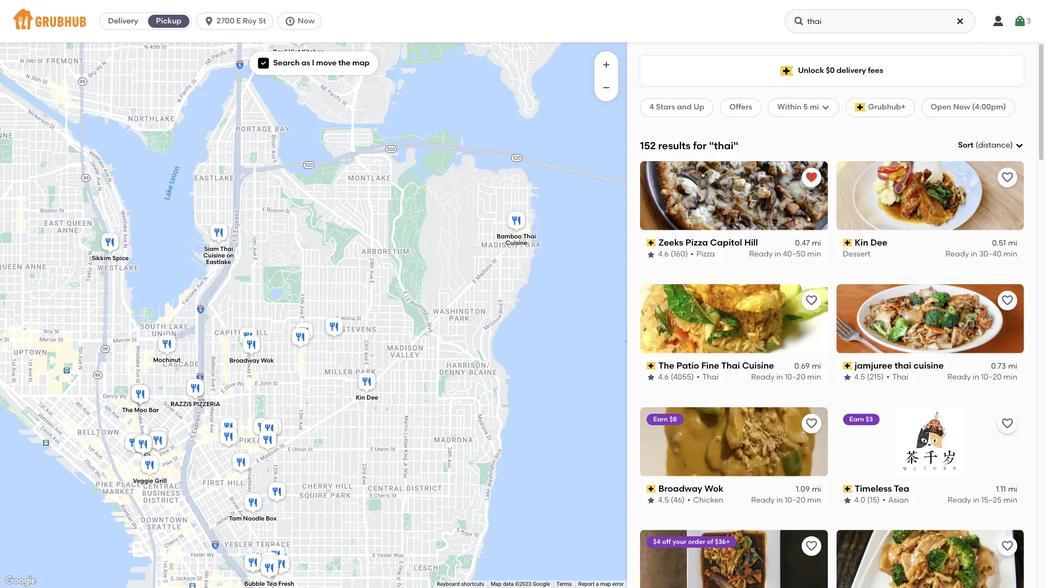 Task type: locate. For each thing, give the bounding box(es) containing it.
delivery
[[108, 16, 138, 26]]

bamboo thai cuisine image
[[506, 210, 528, 234]]

0 vertical spatial cuisine
[[506, 240, 527, 247]]

map data ©2023 google
[[491, 581, 550, 587]]

4.6 left (4055)
[[658, 373, 669, 382]]

4.5 left (46)
[[658, 496, 669, 505]]

keyboard shortcuts button
[[437, 580, 484, 588]]

ready in 10–20 min down 0.73
[[948, 373, 1018, 382]]

0 vertical spatial save this restaurant image
[[805, 417, 818, 430]]

$4 off your order of $36+
[[653, 538, 730, 546]]

ready in 10–20 min for broadway wok
[[751, 496, 821, 505]]

1.11 mi
[[996, 484, 1018, 494]]

vinason pho & grill image
[[128, 383, 150, 407]]

the patio fine thai cuisine image
[[293, 321, 315, 345]]

• for thai
[[887, 373, 890, 382]]

15–25
[[982, 496, 1002, 505]]

min down 1.09 mi
[[807, 496, 821, 505]]

star icon image left 4.5 (46)
[[647, 496, 656, 505]]

2 horizontal spatial svg image
[[1015, 141, 1024, 150]]

siam thai cuisine on eastlake image
[[208, 222, 230, 246]]

sushi ave image
[[242, 552, 264, 575]]

saved restaurant image
[[805, 171, 818, 184]]

distance
[[978, 140, 1011, 150]]

star icon image left 4.6 (4055) on the right bottom
[[647, 373, 656, 382]]

0 horizontal spatial tea
[[266, 581, 277, 588]]

0 vertical spatial subscription pass image
[[843, 362, 853, 370]]

0 horizontal spatial 4.5
[[658, 496, 669, 505]]

ready in 10–20 min down 0.69
[[751, 373, 821, 382]]

earn $3
[[850, 415, 873, 423]]

the up 4.6 (4055) on the right bottom
[[659, 360, 675, 371]]

timeless
[[855, 483, 892, 494]]

1 horizontal spatial the
[[659, 360, 675, 371]]

asean food hall-rolling wok image
[[132, 433, 154, 457]]

the left moo
[[122, 407, 133, 414]]

• asian
[[883, 496, 909, 505]]

1 vertical spatial map
[[600, 581, 611, 587]]

tam
[[229, 515, 242, 522]]

1 horizontal spatial wok
[[705, 483, 724, 494]]

ready for jamjuree thai cuisine
[[948, 373, 971, 382]]

ready in 40–50 min
[[749, 250, 821, 259]]

1 vertical spatial 4.6
[[658, 373, 669, 382]]

roy
[[243, 16, 257, 26]]

min down 0.73 mi on the right bottom of page
[[1004, 373, 1018, 382]]

mi right 1.11
[[1008, 484, 1018, 494]]

noodle
[[243, 515, 265, 522]]

search as i move the map
[[273, 58, 370, 68]]

1 vertical spatial the
[[122, 407, 133, 414]]

40–50
[[783, 250, 806, 259]]

min down 0.47 mi at the top right of page
[[807, 250, 821, 259]]

ready in 10–20 min down 1.09
[[751, 496, 821, 505]]

1 horizontal spatial broadway
[[659, 483, 703, 494]]

1 horizontal spatial 4.5
[[855, 373, 865, 382]]

pizza down zeeks pizza capitol hill
[[697, 250, 715, 259]]

bamboo thai cuisine logo image
[[640, 530, 828, 588]]

4.5 left (215)
[[855, 373, 865, 382]]

mi for broadway wok
[[812, 484, 821, 494]]

1 horizontal spatial grubhub plus flag logo image
[[855, 103, 866, 112]]

mi for zeeks pizza capitol hill
[[812, 239, 821, 248]]

• right (15)
[[883, 496, 886, 505]]

4.5 (46)
[[658, 496, 685, 505]]

0 vertical spatial map
[[352, 58, 370, 68]]

broadway wok
[[229, 357, 274, 364], [659, 483, 724, 494]]

unlock
[[798, 66, 824, 75]]

veggie
[[133, 478, 153, 485]]

pickup
[[156, 16, 182, 26]]

1 vertical spatial dee
[[367, 394, 378, 401]]

0 vertical spatial grubhub plus flag logo image
[[781, 66, 794, 76]]

min down 0.69 mi
[[807, 373, 821, 382]]

timeless tea image
[[237, 326, 259, 350]]

0 horizontal spatial svg image
[[285, 16, 296, 27]]

ready
[[749, 250, 773, 259], [946, 250, 969, 259], [751, 373, 775, 382], [948, 373, 971, 382], [751, 496, 775, 505], [948, 496, 971, 505]]

the inside kin dee razzis pizzeria the moo bar
[[122, 407, 133, 414]]

subscription pass image for jamjuree thai cuisine
[[843, 362, 853, 370]]

mi right '0.47'
[[812, 239, 821, 248]]

min for the patio fine thai cuisine
[[807, 373, 821, 382]]

moo
[[134, 407, 147, 414]]

1 vertical spatial broadway wok
[[659, 483, 724, 494]]

broadway
[[229, 357, 260, 364], [659, 483, 703, 494]]

earn
[[653, 415, 668, 423], [850, 415, 864, 423]]

$8
[[670, 415, 677, 423]]

meetea cafe image
[[259, 418, 280, 442]]

thai down jamjuree thai cuisine
[[893, 373, 909, 382]]

di fiora image
[[218, 426, 240, 450]]

in for kin dee
[[971, 250, 978, 259]]

1 vertical spatial subscription pass image
[[647, 485, 656, 493]]

tea
[[894, 483, 910, 494], [266, 581, 277, 588]]

chu minh tofu & vegan deli image
[[259, 554, 281, 578]]

1 horizontal spatial dee
[[871, 237, 888, 248]]

results
[[658, 139, 691, 152]]

veggie grill
[[133, 478, 167, 485]]

1 earn from the left
[[653, 415, 668, 423]]

broadway wok up (46)
[[659, 483, 724, 494]]

0 vertical spatial tea
[[894, 483, 910, 494]]

• thai down jamjuree thai cuisine
[[887, 373, 909, 382]]

min for zeeks pizza capitol hill
[[807, 250, 821, 259]]

kin for kin dee
[[855, 237, 869, 248]]

1 horizontal spatial • thai
[[887, 373, 909, 382]]

fine
[[702, 360, 719, 371]]

1 horizontal spatial broadway wok
[[659, 483, 724, 494]]

(46)
[[671, 496, 685, 505]]

• thai down fine
[[697, 373, 719, 382]]

broadway wok inside map region
[[229, 357, 274, 364]]

map right the
[[352, 58, 370, 68]]

broadway wok down timeless tea icon
[[229, 357, 274, 364]]

svg image inside field
[[1015, 141, 1024, 150]]

kin inside kin dee razzis pizzeria the moo bar
[[356, 394, 365, 401]]

save this restaurant button
[[998, 168, 1018, 187], [802, 291, 821, 310], [998, 291, 1018, 310], [802, 414, 821, 433], [998, 414, 1018, 433], [802, 537, 821, 556], [998, 537, 1018, 556]]

spice
[[112, 255, 129, 262]]

10–20 down 1.09
[[785, 496, 806, 505]]

kin dee razzis pizzeria the moo bar
[[122, 394, 378, 414]]

1 vertical spatial save this restaurant image
[[1001, 540, 1014, 553]]

subscription pass image
[[843, 362, 853, 370], [647, 485, 656, 493]]

0 vertical spatial dee
[[871, 237, 888, 248]]

subscription pass image up "dessert"
[[843, 239, 853, 247]]

0 horizontal spatial subscription pass image
[[647, 485, 656, 493]]

0 vertical spatial pizza
[[686, 237, 708, 248]]

subscription pass image left timeless
[[843, 485, 853, 493]]

2 4.6 from the top
[[658, 373, 669, 382]]

broadway down timeless tea icon
[[229, 357, 260, 364]]

10–20 down 0.69
[[785, 373, 806, 382]]

i
[[312, 58, 314, 68]]

• for patio
[[697, 373, 700, 382]]

2 • thai from the left
[[887, 373, 909, 382]]

• right (215)
[[887, 373, 890, 382]]

within 5 mi
[[778, 103, 819, 112]]

subscription pass image left patio
[[647, 362, 656, 370]]

kin dee logo image
[[837, 161, 1024, 230]]

grubhub plus flag logo image left unlock
[[781, 66, 794, 76]]

timeless tea
[[855, 483, 910, 494]]

0 horizontal spatial map
[[352, 58, 370, 68]]

0 vertical spatial 4.5
[[855, 373, 865, 382]]

(4055)
[[671, 373, 694, 382]]

• thai
[[697, 373, 719, 382], [887, 373, 909, 382]]

main navigation navigation
[[0, 0, 1045, 42]]

the
[[338, 58, 351, 68]]

grubhub plus flag logo image left grubhub+
[[855, 103, 866, 112]]

1 horizontal spatial svg image
[[794, 16, 805, 27]]

tea for timeless
[[894, 483, 910, 494]]

svg image inside now button
[[285, 16, 296, 27]]

map
[[352, 58, 370, 68], [600, 581, 611, 587]]

min down 0.51 mi
[[1004, 250, 1018, 259]]

up
[[694, 103, 705, 112]]

wok inside map region
[[261, 357, 274, 364]]

pizza up • pizza
[[686, 237, 708, 248]]

save this restaurant image down 15–25
[[1001, 540, 1014, 553]]

10–20 down 0.73
[[981, 373, 1002, 382]]

star icon image left 4.6 (160)
[[647, 250, 656, 259]]

report a map error
[[579, 581, 624, 587]]

4.0 (15)
[[855, 496, 880, 505]]

0 horizontal spatial dee
[[367, 394, 378, 401]]

star icon image left 4.0
[[843, 496, 852, 505]]

0 horizontal spatial cuisine
[[203, 252, 225, 259]]

mi for jamjuree thai cuisine
[[1008, 362, 1018, 371]]

1 horizontal spatial subscription pass image
[[843, 362, 853, 370]]

mi for kin dee
[[1008, 239, 1018, 248]]

fruit
[[254, 587, 267, 588]]

svg image
[[285, 16, 296, 27], [794, 16, 805, 27], [1015, 141, 1024, 150]]

svg image inside 3 button
[[1014, 15, 1027, 28]]

dee for kin dee
[[871, 237, 888, 248]]

tea up asian
[[894, 483, 910, 494]]

wok
[[261, 357, 274, 364], [705, 483, 724, 494]]

cuisine down the bamboo thai cuisine image
[[506, 240, 527, 247]]

mi
[[810, 103, 819, 112], [812, 239, 821, 248], [1008, 239, 1018, 248], [812, 362, 821, 371], [1008, 362, 1018, 371], [812, 484, 821, 494], [1008, 484, 1018, 494]]

now
[[298, 16, 315, 26], [953, 103, 970, 112]]

1 vertical spatial now
[[953, 103, 970, 112]]

1 horizontal spatial earn
[[850, 415, 864, 423]]

ba bar image
[[266, 481, 288, 505]]

tam noodle box
[[229, 515, 277, 522]]

0.51 mi
[[992, 239, 1018, 248]]

svg image right )
[[1015, 141, 1024, 150]]

subscription pass image for zeeks pizza capitol hill
[[647, 239, 656, 247]]

1 vertical spatial 4.5
[[658, 496, 669, 505]]

broadway up (46)
[[659, 483, 703, 494]]

open
[[931, 103, 952, 112]]

0 horizontal spatial kin
[[356, 394, 365, 401]]

earn left $3
[[850, 415, 864, 423]]

star icon image left 4.5 (215)
[[843, 373, 852, 382]]

mi right the 0.51
[[1008, 239, 1018, 248]]

subscription pass image left jamjuree
[[843, 362, 853, 370]]

1 vertical spatial grubhub plus flag logo image
[[855, 103, 866, 112]]

0 vertical spatial wok
[[261, 357, 274, 364]]

0 vertical spatial broadway
[[229, 357, 260, 364]]

cuisine left on
[[203, 252, 225, 259]]

$4
[[653, 538, 661, 546]]

0 vertical spatial kin
[[855, 237, 869, 248]]

0 horizontal spatial wok
[[261, 357, 274, 364]]

1 horizontal spatial save this restaurant image
[[1001, 540, 1014, 553]]

0 horizontal spatial the
[[122, 407, 133, 414]]

in for the patio fine thai cuisine
[[777, 373, 783, 382]]

bubble tea fresh fruit juice
[[244, 581, 294, 588]]

0 horizontal spatial broadway wok
[[229, 357, 274, 364]]

broadway wok image
[[241, 334, 262, 358]]

cuisine left 0.69
[[742, 360, 774, 371]]

big mario's pizza capitol hill image
[[252, 416, 273, 440]]

1 4.6 from the top
[[658, 250, 669, 259]]

• for wok
[[688, 496, 691, 505]]

subscription pass image
[[647, 239, 656, 247], [843, 239, 853, 247], [647, 362, 656, 370], [843, 485, 853, 493]]

timeless tea logo image
[[896, 407, 965, 476]]

ready for broadway wok
[[751, 496, 775, 505]]

kin
[[855, 237, 869, 248], [356, 394, 365, 401]]

svg image up unlock
[[794, 16, 805, 27]]

bubble tea fresh fruit juice image
[[259, 557, 280, 581]]

10–20
[[785, 373, 806, 382], [981, 373, 1002, 382], [785, 496, 806, 505]]

juice
[[269, 587, 285, 588]]

the patio fine thai cuisine
[[659, 360, 774, 371]]

subscription pass image left zeeks
[[647, 239, 656, 247]]

thanh vi image
[[259, 550, 280, 574]]

svg image right st
[[285, 16, 296, 27]]

terms link
[[557, 581, 572, 587]]

save this restaurant image for kin dee
[[1001, 171, 1014, 184]]

2 earn from the left
[[850, 415, 864, 423]]

3
[[1027, 16, 1031, 26]]

1 vertical spatial tea
[[266, 581, 277, 588]]

1 vertical spatial kin
[[356, 394, 365, 401]]

• right (160)
[[691, 250, 694, 259]]

vietlicious image
[[230, 451, 252, 475]]

star icon image for timeless tea
[[843, 496, 852, 505]]

earn left $8
[[653, 415, 668, 423]]

save this restaurant image
[[805, 417, 818, 430], [1001, 540, 1014, 553]]

0 horizontal spatial • thai
[[697, 373, 719, 382]]

grubhub plus flag logo image for unlock $0 delivery fees
[[781, 66, 794, 76]]

star icon image
[[647, 250, 656, 259], [647, 373, 656, 382], [843, 373, 852, 382], [647, 496, 656, 505], [843, 496, 852, 505]]

offers
[[730, 103, 753, 112]]

• pizza
[[691, 250, 715, 259]]

pickup button
[[146, 13, 192, 30]]

broadway wok logo image
[[640, 407, 828, 476]]

4.5
[[855, 373, 865, 382], [658, 496, 669, 505]]

kitchen
[[302, 48, 324, 55]]

1 vertical spatial pizza
[[697, 250, 715, 259]]

0 horizontal spatial now
[[298, 16, 315, 26]]

sikkim spice image
[[99, 231, 121, 255]]

4.6 (4055)
[[658, 373, 694, 382]]

mi right 1.09
[[812, 484, 821, 494]]

data
[[503, 581, 514, 587]]

0 horizontal spatial earn
[[653, 415, 668, 423]]

in for broadway wok
[[777, 496, 783, 505]]

1 horizontal spatial kin
[[855, 237, 869, 248]]

sikkim
[[92, 255, 111, 262]]

ready for zeeks pizza capitol hill
[[749, 250, 773, 259]]

wok up chicken
[[705, 483, 724, 494]]

grubhub plus flag logo image
[[781, 66, 794, 76], [855, 103, 866, 112]]

1 • thai from the left
[[697, 373, 719, 382]]

1 horizontal spatial tea
[[894, 483, 910, 494]]

2700
[[217, 16, 235, 26]]

report a map error link
[[579, 581, 624, 587]]

0.73 mi
[[991, 362, 1018, 371]]

• down patio
[[697, 373, 700, 382]]

1 horizontal spatial map
[[600, 581, 611, 587]]

save this restaurant image left earn $3 at right
[[805, 417, 818, 430]]

now right open
[[953, 103, 970, 112]]

0 horizontal spatial broadway
[[229, 357, 260, 364]]

delivery
[[837, 66, 866, 75]]

4.6 down zeeks
[[658, 250, 669, 259]]

• right (46)
[[688, 496, 691, 505]]

open now (4:00pm)
[[931, 103, 1006, 112]]

10–20 for the patio fine thai cuisine
[[785, 373, 806, 382]]

google
[[533, 581, 550, 587]]

save this restaurant image
[[1001, 171, 1014, 184], [805, 294, 818, 307], [1001, 294, 1014, 307], [1001, 417, 1014, 430], [805, 540, 818, 553]]

1 vertical spatial cuisine
[[203, 252, 225, 259]]

mi right 0.69
[[812, 362, 821, 371]]

1 vertical spatial wok
[[705, 483, 724, 494]]

svg image
[[992, 15, 1005, 28], [1014, 15, 1027, 28], [204, 16, 215, 27], [956, 17, 965, 26], [260, 60, 267, 67], [821, 103, 830, 112]]

basil viet kitchen image
[[288, 25, 310, 49]]

mi right 0.73
[[1008, 362, 1018, 371]]

(215)
[[867, 373, 884, 382]]

0.73
[[991, 362, 1006, 371]]

dee inside kin dee razzis pizzeria the moo bar
[[367, 394, 378, 401]]

0 vertical spatial broadway wok
[[229, 357, 274, 364]]

tam noodle box image
[[242, 492, 264, 516]]

subscription pass image up $4
[[647, 485, 656, 493]]

map right the a
[[600, 581, 611, 587]]

mi for timeless tea
[[1008, 484, 1018, 494]]

bai tong thai street cafe image
[[262, 416, 284, 440]]

0 vertical spatial 4.6
[[658, 250, 669, 259]]

wok up kin dee razzis pizzeria the moo bar
[[261, 357, 274, 364]]

1 horizontal spatial now
[[953, 103, 970, 112]]

tea left fresh
[[266, 581, 277, 588]]

capitol
[[710, 237, 742, 248]]

2 horizontal spatial cuisine
[[742, 360, 774, 371]]

tea inside bubble tea fresh fruit juice
[[266, 581, 277, 588]]

min down 1.11 mi
[[1004, 496, 1018, 505]]

pizza for •
[[697, 250, 715, 259]]

the
[[659, 360, 675, 371], [122, 407, 133, 414]]

None field
[[958, 140, 1024, 151]]

0 vertical spatial now
[[298, 16, 315, 26]]

now up the kitchen
[[298, 16, 315, 26]]

0 horizontal spatial grubhub plus flag logo image
[[781, 66, 794, 76]]



Task type: vqa. For each thing, say whether or not it's contained in the screenshot.


Task type: describe. For each thing, give the bounding box(es) containing it.
ready in 30–40 min
[[946, 250, 1018, 259]]

4 stars and up
[[650, 103, 705, 112]]

loving hut image
[[270, 553, 292, 577]]

search
[[273, 58, 300, 68]]

0.69
[[795, 362, 810, 371]]

0 vertical spatial the
[[659, 360, 675, 371]]

razzis
[[171, 401, 192, 408]]

1.09 mi
[[796, 484, 821, 494]]

zeeks pizza capitol hill image
[[323, 316, 345, 340]]

the moo bar image
[[130, 383, 151, 407]]

1 vertical spatial broadway
[[659, 483, 703, 494]]

asean food hall-hi fry image
[[132, 433, 154, 457]]

jamjuree thai cuisine
[[855, 360, 944, 371]]

order
[[688, 538, 706, 546]]

2700 e roy st button
[[197, 13, 278, 30]]

0 horizontal spatial save this restaurant image
[[805, 417, 818, 430]]

off
[[662, 538, 671, 546]]

save this restaurant image for the patio fine thai cuisine
[[805, 294, 818, 307]]

as
[[302, 58, 310, 68]]

basil
[[273, 48, 287, 55]]

for
[[693, 139, 707, 152]]

pizza for zeeks
[[686, 237, 708, 248]]

kin dee
[[855, 237, 888, 248]]

earn $8
[[653, 415, 677, 423]]

sort ( distance )
[[958, 140, 1013, 150]]

thai ginger - pacific place image
[[146, 429, 168, 453]]

152 results for "thai"
[[640, 139, 739, 152]]

bamboo thai cuisine siam thai cuisine on eastlake
[[203, 233, 536, 265]]

• for pizza
[[691, 250, 694, 259]]

saved restaurant button
[[802, 168, 821, 187]]

map region
[[0, 0, 662, 588]]

(4:00pm)
[[972, 103, 1006, 112]]

broadway inside map region
[[229, 357, 260, 364]]

razzis pizzeria image
[[185, 377, 206, 401]]

4.6 for zeeks pizza capitol hill
[[658, 250, 669, 259]]

map
[[491, 581, 502, 587]]

keyboard shortcuts
[[437, 581, 484, 587]]

"thai"
[[709, 139, 739, 152]]

tea for bubble
[[266, 581, 277, 588]]

subscription pass image for kin dee
[[843, 239, 853, 247]]

10–20 for jamjuree thai cuisine
[[981, 373, 1002, 382]]

dee for kin dee razzis pizzeria the moo bar
[[367, 394, 378, 401]]

2 vertical spatial cuisine
[[742, 360, 774, 371]]

• chicken
[[688, 496, 724, 505]]

• thai for thai
[[887, 373, 909, 382]]

kin dee image
[[356, 371, 378, 395]]

earn for timeless
[[850, 415, 864, 423]]

keyboard
[[437, 581, 460, 587]]

mi la cay image
[[265, 544, 287, 568]]

within
[[778, 103, 802, 112]]

4.6 (160)
[[658, 250, 688, 259]]

patio
[[677, 360, 699, 371]]

ready in 10–20 min for jamjuree thai cuisine
[[948, 373, 1018, 382]]

)
[[1011, 140, 1013, 150]]

(160)
[[671, 250, 688, 259]]

ready for timeless tea
[[948, 496, 971, 505]]

fees
[[868, 66, 884, 75]]

• thai for patio
[[697, 373, 719, 382]]

the patio fine thai cuisine logo image
[[640, 284, 828, 353]]

min for kin dee
[[1004, 250, 1018, 259]]

shortcuts
[[461, 581, 484, 587]]

of
[[707, 538, 714, 546]]

min for broadway wok
[[807, 496, 821, 505]]

star icon image for jamjuree thai cuisine
[[843, 373, 852, 382]]

thai right fine
[[721, 360, 740, 371]]

midnight cookie co image
[[148, 426, 170, 450]]

in for zeeks pizza capitol hill
[[775, 250, 781, 259]]

google image
[[3, 574, 39, 588]]

1 horizontal spatial cuisine
[[506, 240, 527, 247]]

eastlake
[[206, 258, 231, 265]]

sikkim spice
[[92, 255, 129, 262]]

bubble
[[244, 581, 265, 588]]

thai down fine
[[703, 373, 719, 382]]

subscription pass image for the patio fine thai cuisine
[[647, 362, 656, 370]]

star icon image for the patio fine thai cuisine
[[647, 373, 656, 382]]

(15)
[[867, 496, 880, 505]]

error
[[612, 581, 624, 587]]

Search for food, convenience, alcohol... search field
[[785, 9, 976, 33]]

none field containing sort
[[958, 140, 1024, 151]]

0.47 mi
[[795, 239, 821, 248]]

grain house image
[[257, 429, 279, 453]]

4.0
[[855, 496, 866, 505]]

zeeks pizza capitol hill logo image
[[640, 161, 828, 230]]

pizzeria
[[193, 401, 220, 408]]

ready for the patio fine thai cuisine
[[751, 373, 775, 382]]

jamjuree
[[855, 360, 893, 371]]

minus icon image
[[601, 82, 612, 93]]

ready in 10–20 min for the patio fine thai cuisine
[[751, 373, 821, 382]]

box
[[266, 515, 277, 522]]

10–20 for broadway wok
[[785, 496, 806, 505]]

4.5 for broadway wok
[[658, 496, 669, 505]]

earn for broadway
[[653, 415, 668, 423]]

4.5 for jamjuree thai cuisine
[[855, 373, 865, 382]]

152
[[640, 139, 656, 152]]

3 button
[[1014, 11, 1031, 31]]

save this restaurant image for jamjuree thai cuisine
[[1001, 294, 1014, 307]]

0.51
[[992, 239, 1006, 248]]

$3
[[866, 415, 873, 423]]

basil viet kitchen
[[273, 48, 324, 55]]

bai tong thai street cafe logo image
[[837, 530, 1024, 588]]

mi for the patio fine thai cuisine
[[812, 362, 821, 371]]

©2023
[[515, 581, 532, 587]]

unlock $0 delivery fees
[[798, 66, 884, 75]]

subscription pass image for broadway wok
[[647, 485, 656, 493]]

jamjuree thai cuisine logo image
[[837, 284, 1024, 353]]

$0
[[826, 66, 835, 75]]

• for tea
[[883, 496, 886, 505]]

grubhub plus flag logo image for grubhub+
[[855, 103, 866, 112]]

4
[[650, 103, 654, 112]]

ready for kin dee
[[946, 250, 969, 259]]

(
[[976, 140, 978, 150]]

jamjuree thai cuisine image
[[290, 326, 311, 350]]

grill
[[155, 478, 167, 485]]

min for jamjuree thai cuisine
[[1004, 373, 1018, 382]]

hill
[[745, 237, 758, 248]]

1.09
[[796, 484, 810, 494]]

1.11
[[996, 484, 1006, 494]]

in for timeless tea
[[973, 496, 980, 505]]

bar
[[149, 407, 159, 414]]

xing fu tang image
[[123, 432, 145, 456]]

$36+
[[715, 538, 730, 546]]

4.6 for the patio fine thai cuisine
[[658, 373, 669, 382]]

plus icon image
[[601, 59, 612, 70]]

in for jamjuree thai cuisine
[[973, 373, 979, 382]]

din tai fung image
[[147, 430, 169, 454]]

svg image inside 2700 e roy st button
[[204, 16, 215, 27]]

thai right siam
[[220, 245, 233, 252]]

kin for kin dee razzis pizzeria the moo bar
[[356, 394, 365, 401]]

veggie grill image
[[139, 454, 161, 478]]

report
[[579, 581, 595, 587]]

biang biang noodles image
[[218, 416, 240, 440]]

fresh
[[278, 581, 294, 588]]

min for timeless tea
[[1004, 496, 1018, 505]]

mochinut image
[[156, 333, 178, 357]]

star icon image for broadway wok
[[647, 496, 656, 505]]

now inside button
[[298, 16, 315, 26]]

e
[[236, 16, 241, 26]]

chicken
[[693, 496, 724, 505]]

mi right 5
[[810, 103, 819, 112]]

thai right the bamboo
[[523, 233, 536, 240]]

cuisine
[[914, 360, 944, 371]]

now button
[[278, 13, 326, 30]]

subscription pass image for timeless tea
[[843, 485, 853, 493]]

dessert
[[843, 250, 871, 259]]

star icon image for zeeks pizza capitol hill
[[647, 250, 656, 259]]



